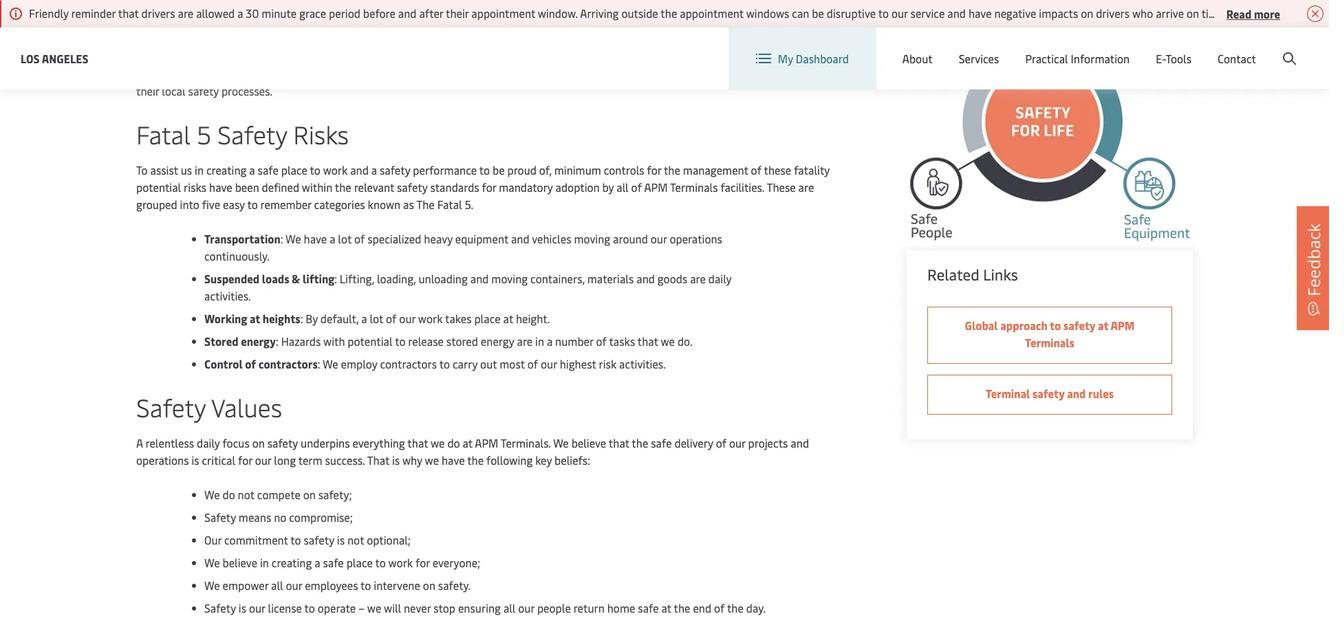 Task type: describe. For each thing, give the bounding box(es) containing it.
equipment
[[455, 231, 509, 246]]

remember
[[261, 197, 312, 212]]

all right ensuring
[[504, 601, 516, 616]]

global for global approach to safety at apm terminals
[[965, 318, 998, 333]]

unloading
[[419, 271, 468, 286]]

by
[[603, 180, 614, 195]]

menu
[[1099, 40, 1127, 55]]

key
[[536, 453, 552, 468]]

can
[[792, 6, 810, 21]]

processes.
[[222, 83, 273, 98]]

a down "our commitment to safety is not optional;"
[[315, 555, 320, 571]]

people
[[537, 601, 571, 616]]

1 vertical spatial lot
[[370, 311, 383, 326]]

period
[[329, 6, 361, 21]]

relevant
[[354, 180, 394, 195]]

feedback button
[[1297, 206, 1330, 330]]

and right service
[[948, 6, 966, 21]]

performance
[[413, 162, 477, 178]]

time.
[[1202, 6, 1227, 21]]

of inside : we have a lot of specialized heavy equipment and vehicles moving around our operations continuously.
[[354, 231, 365, 246]]

the
[[417, 197, 435, 212]]

of left tasks
[[596, 334, 607, 349]]

the left day.
[[727, 601, 744, 616]]

switch location button
[[920, 40, 1020, 55]]

and up framework on the top
[[656, 49, 674, 64]]

at inside the a relentless daily focus on safety underpins everything that we do at apm terminals. we believe that the safe delivery of our projects and operations is critical for our long term success. that is why we have the following key beliefs:
[[463, 436, 473, 451]]

defined
[[262, 180, 299, 195]]

a left 30
[[238, 6, 243, 21]]

with
[[324, 334, 345, 349]]

an
[[495, 66, 507, 81]]

delivery
[[675, 436, 714, 451]]

safe inside to assist us in creating a safe place to work and a safety performance to be proud of, minimum controls for the management of these fatality potential risks have been defined within the relevant safety standards for mandatory adoption by all of apm terminals facilities. these are grouped into five easy to remember categories known as the fatal 5.
[[258, 162, 279, 178]]

to up –
[[361, 578, 371, 593]]

to left the release at the bottom left
[[395, 334, 406, 349]]

stop
[[434, 601, 456, 616]]

for inside the a relentless daily focus on safety underpins everything that we do at apm terminals. we believe that the safe delivery of our projects and operations is critical for our long term success. that is why we have the following key beliefs:
[[238, 453, 252, 468]]

a relentless daily focus on safety underpins everything that we do at apm terminals. we believe that the safe delivery of our projects and operations is critical for our long term success. that is why we have the following key beliefs:
[[136, 436, 809, 468]]

safety.
[[438, 578, 471, 593]]

our left people
[[518, 601, 535, 616]]

our up 'facilities' at the top of the page
[[735, 49, 752, 64]]

all up license
[[271, 578, 283, 593]]

on right impacts
[[1081, 6, 1094, 21]]

is left the critical
[[192, 453, 199, 468]]

goods
[[658, 271, 688, 286]]

and left goods
[[637, 271, 655, 286]]

success.
[[325, 453, 365, 468]]

of,
[[539, 162, 552, 178]]

los
[[21, 51, 40, 66]]

most
[[500, 357, 525, 372]]

safety up as
[[397, 180, 428, 195]]

transportation
[[204, 231, 281, 246]]

on left time.
[[1187, 6, 1200, 21]]

critical
[[202, 453, 235, 468]]

compete
[[257, 487, 301, 502]]

heavy
[[424, 231, 453, 246]]

partners,
[[258, 66, 303, 81]]

of right control
[[245, 357, 256, 372]]

people,
[[553, 49, 589, 64]]

to right disruptive
[[879, 6, 889, 21]]

our down empower
[[249, 601, 265, 616]]

as
[[403, 197, 414, 212]]

the right outside
[[661, 6, 677, 21]]

1 drivers from the left
[[141, 6, 175, 21]]

our up license
[[286, 578, 302, 593]]

we right 'why'
[[425, 453, 439, 468]]

safe up employees
[[323, 555, 344, 571]]

have up switch location
[[969, 6, 992, 21]]

: down hazards
[[318, 357, 320, 372]]

we down the critical
[[204, 487, 220, 502]]

2 contractors from the left
[[380, 357, 437, 372]]

is left 'why'
[[392, 453, 400, 468]]

my
[[778, 51, 793, 66]]

these inside to assist us in creating a safe place to work and a safety performance to be proud of, minimum controls for the management of these fatality potential risks have been defined within the relevant safety standards for mandatory adoption by all of apm terminals facilities. these are grouped into five easy to remember categories known as the fatal 5.
[[767, 180, 796, 195]]

empower
[[223, 578, 269, 593]]

to left carry
[[440, 357, 450, 372]]

at left end
[[662, 601, 672, 616]]

apm inside the a relentless daily focus on safety underpins everything that we do at apm terminals. we believe that the safe delivery of our projects and operations is critical for our long term success. that is why we have the following key beliefs:
[[475, 436, 499, 451]]

the left end
[[674, 601, 691, 616]]

into
[[180, 197, 199, 212]]

we down our
[[204, 555, 220, 571]]

safety;
[[318, 487, 352, 502]]

login / create account
[[1192, 40, 1304, 55]]

in down height.
[[536, 334, 544, 349]]

employ
[[341, 357, 378, 372]]

outside
[[622, 6, 658, 21]]

5.
[[465, 197, 474, 212]]

us
[[181, 162, 192, 178]]

terminal safety and rules
[[986, 386, 1114, 401]]

easy
[[223, 197, 245, 212]]

2 appointment from the left
[[680, 6, 744, 21]]

operations inside the a relentless daily focus on safety underpins everything that we do at apm terminals. we believe that the safe delivery of our projects and operations is critical for our long term success. that is why we have the following key beliefs:
[[136, 453, 189, 468]]

friendly
[[29, 6, 69, 21]]

to down "customers"
[[784, 66, 795, 81]]

everything
[[353, 436, 405, 451]]

safety for safety is our license to operate – we will never stop ensuring all our people return home safe at the end of the day.
[[204, 601, 236, 616]]

at left "heights"
[[250, 311, 260, 326]]

fatal inside to assist us in creating a safe place to work and a safety performance to be proud of, minimum controls for the management of these fatality potential risks have been defined within the relevant safety standards for mandatory adoption by all of apm terminals facilities. these are grouped into five easy to remember categories known as the fatal 5.
[[437, 197, 462, 212]]

1 horizontal spatial activities.
[[619, 357, 666, 372]]

our left long
[[255, 453, 271, 468]]

standards inside these standards assist all managers in delivering on our expectations to protect: our people, our property and equipment, our customers and their cargo, our business partners, and the community. they form part of an overall safety management framework for our facilities to align their local safety processes.
[[168, 49, 217, 64]]

my dashboard
[[778, 51, 849, 66]]

location
[[978, 40, 1020, 55]]

safe right home
[[638, 601, 659, 616]]

are inside to assist us in creating a safe place to work and a safety performance to be proud of, minimum controls for the management of these fatality potential risks have been defined within the relevant safety standards for mandatory adoption by all of apm terminals facilities. these are grouped into five easy to remember categories known as the fatal 5.
[[799, 180, 814, 195]]

stored
[[447, 334, 478, 349]]

we empower all our employees to intervene on safety.
[[204, 578, 471, 593]]

assist inside these standards assist all managers in delivering on our expectations to protect: our people, our property and equipment, our customers and their cargo, our business partners, and the community. they form part of an overall safety management framework for our facilities to align their local safety processes.
[[220, 49, 248, 64]]

values
[[211, 390, 282, 424]]

we left empower
[[204, 578, 220, 593]]

all inside to assist us in creating a safe place to work and a safety performance to be proud of, minimum controls for the management of these fatality potential risks have been defined within the relevant safety standards for mandatory adoption by all of apm terminals facilities. these are grouped into five easy to remember categories known as the fatal 5.
[[617, 180, 629, 195]]

of right end
[[714, 601, 725, 616]]

of left these
[[751, 162, 762, 178]]

a left number
[[547, 334, 553, 349]]

terminals inside global approach to safety at apm terminals
[[1026, 335, 1075, 350]]

we right everything
[[431, 436, 445, 451]]

2 energy from the left
[[481, 334, 515, 349]]

to down optional;
[[375, 555, 386, 571]]

facilities.
[[721, 180, 765, 195]]

home
[[607, 601, 636, 616]]

the right controls
[[664, 162, 681, 178]]

we down with
[[323, 357, 338, 372]]

for right controls
[[647, 162, 662, 178]]

our right cargo,
[[194, 66, 211, 81]]

five
[[202, 197, 220, 212]]

of inside these standards assist all managers in delivering on our expectations to protect: our people, our property and equipment, our customers and their cargo, our business partners, and the community. they form part of an overall safety management framework for our facilities to align their local safety processes.
[[482, 66, 493, 81]]

our up overall
[[534, 49, 550, 64]]

for inside these standards assist all managers in delivering on our expectations to protect: our people, our property and equipment, our customers and their cargo, our business partners, and the community. they form part of an overall safety management framework for our facilities to align their local safety processes.
[[704, 66, 718, 81]]

global approach to safety at apm terminals link
[[928, 307, 1173, 364]]

0 horizontal spatial fatal
[[136, 117, 191, 151]]

have inside the a relentless daily focus on safety underpins everything that we do at apm terminals. we believe that the safe delivery of our projects and operations is critical for our long term success. that is why we have the following key beliefs:
[[442, 453, 465, 468]]

creating inside to assist us in creating a safe place to work and a safety performance to be proud of, minimum controls for the management of these fatality potential risks have been defined within the relevant safety standards for mandatory adoption by all of apm terminals facilities. these are grouped into five easy to remember categories known as the fatal 5.
[[206, 162, 247, 178]]

0 vertical spatial their
[[446, 6, 469, 21]]

adoption
[[556, 180, 600, 195]]

are left "allowed"
[[178, 6, 194, 21]]

standards inside to assist us in creating a safe place to work and a safety performance to be proud of, minimum controls for the management of these fatality potential risks have been defined within the relevant safety standards for mandatory adoption by all of apm terminals facilities. these are grouped into five easy to remember categories known as the fatal 5.
[[430, 180, 479, 195]]

in inside to assist us in creating a safe place to work and a safety performance to be proud of, minimum controls for the management of these fatality potential risks have been defined within the relevant safety standards for mandatory adoption by all of apm terminals facilities. these are grouped into five easy to remember categories known as the fatal 5.
[[195, 162, 204, 178]]

our right people,
[[592, 49, 608, 64]]

/
[[1221, 40, 1226, 55]]

do.
[[678, 334, 693, 349]]

a right default,
[[361, 311, 367, 326]]

: left 'by'
[[301, 311, 303, 326]]

controls
[[604, 162, 645, 178]]

los angeles
[[21, 51, 88, 66]]

daily inside the a relentless daily focus on safety underpins everything that we do at apm terminals. we believe that the safe delivery of our projects and operations is critical for our long term success. that is why we have the following key beliefs:
[[197, 436, 220, 451]]

our commitment to safety is not optional;
[[204, 533, 411, 548]]

are down height.
[[517, 334, 533, 349]]

at left height.
[[503, 311, 513, 326]]

safety up relevant
[[380, 162, 411, 178]]

and up align
[[809, 49, 828, 64]]

2 arrive from the left
[[1290, 6, 1318, 21]]

carry
[[453, 357, 478, 372]]

our left projects
[[729, 436, 746, 451]]

safety right local
[[188, 83, 219, 98]]

safety down people,
[[546, 66, 577, 81]]

our left service
[[892, 6, 908, 21]]

loading,
[[377, 271, 416, 286]]

and left rules
[[1068, 386, 1086, 401]]

and down managers
[[306, 66, 324, 81]]

to inside global approach to safety at apm terminals
[[1050, 318, 1061, 333]]

grouped
[[136, 197, 177, 212]]

commitment
[[224, 533, 288, 548]]

fatality
[[794, 162, 830, 178]]

apm terminals approach to safety image
[[907, 0, 1193, 246]]

and inside : we have a lot of specialized heavy equipment and vehicles moving around our operations continuously.
[[511, 231, 530, 246]]

the left delivery
[[632, 436, 649, 451]]

part
[[459, 66, 479, 81]]

our left the highest
[[541, 357, 557, 372]]

activities. inside : lifting, loading, unloading and moving containers, materials and goods are daily activities.
[[204, 288, 251, 304]]

potential inside to assist us in creating a safe place to work and a safety performance to be proud of, minimum controls for the management of these fatality potential risks have been defined within the relevant safety standards for mandatory adoption by all of apm terminals facilities. these are grouped into five easy to remember categories known as the fatal 5.
[[136, 180, 181, 195]]

dashboard
[[796, 51, 849, 66]]

safety down processes.
[[218, 117, 287, 151]]

will
[[384, 601, 401, 616]]

safe inside the a relentless daily focus on safety underpins everything that we do at apm terminals. we believe that the safe delivery of our projects and operations is critical for our long term success. that is why we have the following key beliefs:
[[651, 436, 672, 451]]

control
[[204, 357, 243, 372]]

within
[[302, 180, 333, 195]]

and down : we have a lot of specialized heavy equipment and vehicles moving around our operations continuously. on the top of the page
[[471, 271, 489, 286]]

1 horizontal spatial potential
[[348, 334, 393, 349]]

contact
[[1218, 51, 1257, 66]]

operations inside : we have a lot of specialized heavy equipment and vehicles moving around our operations continuously.
[[670, 231, 723, 246]]

&
[[292, 271, 300, 286]]

at inside global approach to safety at apm terminals
[[1098, 318, 1109, 333]]

management inside these standards assist all managers in delivering on our expectations to protect: our people, our property and equipment, our customers and their cargo, our business partners, and the community. they form part of an overall safety management framework for our facilities to align their local safety processes.
[[579, 66, 645, 81]]

angeles
[[42, 51, 88, 66]]

in down commitment
[[260, 555, 269, 571]]

a inside : we have a lot of specialized heavy equipment and vehicles moving around our operations continuously.
[[330, 231, 335, 246]]

why
[[403, 453, 422, 468]]

local
[[162, 83, 186, 98]]

on up compromise;
[[303, 487, 316, 502]]

to up part
[[479, 49, 490, 64]]

stored
[[204, 334, 239, 349]]

terminal
[[986, 386, 1030, 401]]

following
[[487, 453, 533, 468]]

about button
[[903, 28, 933, 89]]

e-tools button
[[1156, 28, 1192, 89]]

global menu
[[1064, 40, 1127, 55]]



Task type: vqa. For each thing, say whether or not it's contained in the screenshot.
the If
no



Task type: locate. For each thing, give the bounding box(es) containing it.
for left mandatory
[[482, 180, 496, 195]]

standards down performance at left
[[430, 180, 479, 195]]

2 vertical spatial their
[[136, 83, 159, 98]]

0 vertical spatial standards
[[168, 49, 217, 64]]

number
[[555, 334, 594, 349]]

0 vertical spatial creating
[[206, 162, 247, 178]]

apm inside global approach to safety at apm terminals
[[1111, 318, 1135, 333]]

switch
[[942, 40, 975, 55]]

intervene
[[374, 578, 420, 593]]

1 vertical spatial daily
[[197, 436, 220, 451]]

and inside the a relentless daily focus on safety underpins everything that we do at apm terminals. we believe that the safe delivery of our projects and operations is critical for our long term success. that is why we have the following key beliefs:
[[791, 436, 809, 451]]

categories
[[314, 197, 365, 212]]

these inside these standards assist all managers in delivering on our expectations to protect: our people, our property and equipment, our customers and their cargo, our business partners, and the community. they form part of an overall safety management framework for our facilities to align their local safety processes.
[[136, 49, 165, 64]]

suspended
[[204, 271, 260, 286]]

the up 'categories'
[[335, 180, 352, 195]]

global
[[1064, 40, 1096, 55], [965, 318, 998, 333]]

arrive
[[1156, 6, 1185, 21], [1290, 6, 1318, 21]]

0 vertical spatial management
[[579, 66, 645, 81]]

on right focus
[[252, 436, 265, 451]]

safety
[[546, 66, 577, 81], [188, 83, 219, 98], [380, 162, 411, 178], [397, 180, 428, 195], [1064, 318, 1096, 333], [1033, 386, 1065, 401], [267, 436, 298, 451], [304, 533, 334, 548]]

0 horizontal spatial moving
[[492, 271, 528, 286]]

0 vertical spatial work
[[323, 162, 348, 178]]

no
[[274, 510, 287, 525]]

1 vertical spatial work
[[418, 311, 443, 326]]

safe
[[258, 162, 279, 178], [651, 436, 672, 451], [323, 555, 344, 571], [638, 601, 659, 616]]

safety up our
[[204, 510, 236, 525]]

potential
[[136, 180, 181, 195], [348, 334, 393, 349]]

is up we believe in creating a safe place to work for everyone; on the left of page
[[337, 533, 345, 548]]

containers,
[[531, 271, 585, 286]]

in left delivering on the left top of page
[[316, 49, 325, 64]]

work up within
[[323, 162, 348, 178]]

: down remember
[[281, 231, 283, 246]]

0 horizontal spatial do
[[223, 487, 235, 502]]

have inside to assist us in creating a safe place to work and a safety performance to be proud of, minimum controls for the management of these fatality potential risks have been defined within the relevant safety standards for mandatory adoption by all of apm terminals facilities. these are grouped into five easy to remember categories known as the fatal 5.
[[209, 180, 232, 195]]

of left specialized
[[354, 231, 365, 246]]

1 vertical spatial be
[[493, 162, 505, 178]]

customers
[[755, 49, 806, 64]]

safety inside the a relentless daily focus on safety underpins everything that we do at apm terminals. we believe that the safe delivery of our projects and operations is critical for our long term success. that is why we have the following key beliefs:
[[267, 436, 298, 451]]

assist inside to assist us in creating a safe place to work and a safety performance to be proud of, minimum controls for the management of these fatality potential risks have been defined within the relevant safety standards for mandatory adoption by all of apm terminals facilities. these are grouped into five easy to remember categories known as the fatal 5.
[[150, 162, 178, 178]]

0 horizontal spatial arrive
[[1156, 6, 1185, 21]]

disruptive
[[827, 6, 876, 21]]

0 vertical spatial daily
[[709, 271, 732, 286]]

: lifting, loading, unloading and moving containers, materials and goods are daily activities.
[[204, 271, 732, 304]]

0 horizontal spatial operations
[[136, 453, 189, 468]]

a up been
[[249, 162, 255, 178]]

0 vertical spatial terminals
[[670, 180, 718, 195]]

service
[[911, 6, 945, 21]]

1 vertical spatial not
[[348, 533, 364, 548]]

global menu button
[[1034, 27, 1141, 68]]

arrive right who
[[1156, 6, 1185, 21]]

lot
[[338, 231, 352, 246], [370, 311, 383, 326]]

0 vertical spatial do
[[448, 436, 460, 451]]

suspended loads & lifting
[[204, 271, 335, 286]]

links
[[984, 264, 1019, 285]]

: inside : we have a lot of specialized heavy equipment and vehicles moving around our operations continuously.
[[281, 231, 283, 246]]

materials
[[588, 271, 634, 286]]

for down equipment, at top
[[704, 66, 718, 81]]

beliefs:
[[555, 453, 590, 468]]

safety up relentless
[[136, 390, 206, 424]]

management
[[579, 66, 645, 81], [683, 162, 749, 178]]

have
[[969, 6, 992, 21], [209, 180, 232, 195], [304, 231, 327, 246], [442, 453, 465, 468]]

not up we believe in creating a safe place to work for everyone; on the left of page
[[348, 533, 364, 548]]

login
[[1192, 40, 1219, 55]]

1 contractors from the left
[[259, 357, 318, 372]]

contractors down the release at the bottom left
[[380, 357, 437, 372]]

2 horizontal spatial work
[[418, 311, 443, 326]]

0 horizontal spatial drivers
[[141, 6, 175, 21]]

safety right terminal
[[1033, 386, 1065, 401]]

related
[[928, 264, 980, 285]]

account
[[1263, 40, 1304, 55]]

we inside the a relentless daily focus on safety underpins everything that we do at apm terminals. we believe that the safe delivery of our projects and operations is critical for our long term success. that is why we have the following key beliefs:
[[553, 436, 569, 451]]

on up community.
[[379, 49, 392, 64]]

1 vertical spatial assist
[[150, 162, 178, 178]]

our
[[204, 533, 222, 548]]

2 drivers from the left
[[1096, 6, 1130, 21]]

a down 'categories'
[[330, 231, 335, 246]]

apm inside to assist us in creating a safe place to work and a safety performance to be proud of, minimum controls for the management of these fatality potential risks have been defined within the relevant safety standards for mandatory adoption by all of apm terminals facilities. these are grouped into five easy to remember categories known as the fatal 5.
[[644, 180, 668, 195]]

not up means
[[238, 487, 255, 502]]

the inside these standards assist all managers in delivering on our expectations to protect: our people, our property and equipment, our customers and their cargo, our business partners, and the community. they form part of an overall safety management framework for our facilities to align their local safety processes.
[[327, 66, 343, 81]]

work inside to assist us in creating a safe place to work and a safety performance to be proud of, minimum controls for the management of these fatality potential risks have been defined within the relevant safety standards for mandatory adoption by all of apm terminals facilities. these are grouped into five easy to remember categories known as the fatal 5.
[[323, 162, 348, 178]]

creating
[[206, 162, 247, 178], [272, 555, 312, 571]]

safety for safety values
[[136, 390, 206, 424]]

1 horizontal spatial lot
[[370, 311, 383, 326]]

0 vertical spatial assist
[[220, 49, 248, 64]]

global for global menu
[[1064, 40, 1096, 55]]

terminals
[[670, 180, 718, 195], [1026, 335, 1075, 350]]

1 horizontal spatial place
[[347, 555, 373, 571]]

contractors down hazards
[[259, 357, 318, 372]]

out
[[480, 357, 497, 372]]

1 horizontal spatial do
[[448, 436, 460, 451]]

for down focus
[[238, 453, 252, 468]]

all right by
[[617, 180, 629, 195]]

1 vertical spatial terminals
[[1026, 335, 1075, 350]]

1 horizontal spatial assist
[[220, 49, 248, 64]]

1 vertical spatial these
[[767, 180, 796, 195]]

drivers left "allowed"
[[141, 6, 175, 21]]

2 horizontal spatial place
[[474, 311, 501, 326]]

be inside to assist us in creating a safe place to work and a safety performance to be proud of, minimum controls for the management of these fatality potential risks have been defined within the relevant safety standards for mandatory adoption by all of apm terminals facilities. these are grouped into five easy to remember categories known as the fatal 5.
[[493, 162, 505, 178]]

vehicles
[[532, 231, 572, 246]]

0 horizontal spatial terminals
[[670, 180, 718, 195]]

minute
[[262, 6, 297, 21]]

management inside to assist us in creating a safe place to work and a safety performance to be proud of, minimum controls for the management of these fatality potential risks have been defined within the relevant safety standards for mandatory adoption by all of apm terminals facilities. these are grouped into five easy to remember categories known as the fatal 5.
[[683, 162, 749, 178]]

moving inside : lifting, loading, unloading and moving containers, materials and goods are daily activities.
[[492, 271, 528, 286]]

0 horizontal spatial daily
[[197, 436, 220, 451]]

0 horizontal spatial these
[[136, 49, 165, 64]]

are down fatality
[[799, 180, 814, 195]]

2 vertical spatial place
[[347, 555, 373, 571]]

1 arrive from the left
[[1156, 6, 1185, 21]]

assist up the business
[[220, 49, 248, 64]]

of down controls
[[632, 180, 642, 195]]

0 vertical spatial place
[[281, 162, 308, 178]]

0 horizontal spatial be
[[493, 162, 505, 178]]

1 vertical spatial place
[[474, 311, 501, 326]]

1 vertical spatial activities.
[[619, 357, 666, 372]]

0 horizontal spatial believe
[[223, 555, 257, 571]]

1 horizontal spatial work
[[389, 555, 413, 571]]

2 horizontal spatial apm
[[1111, 318, 1135, 333]]

and left after
[[398, 6, 417, 21]]

of down loading,
[[386, 311, 397, 326]]

1 vertical spatial management
[[683, 162, 749, 178]]

lot right default,
[[370, 311, 383, 326]]

potential down 'working at heights : by default, a lot of our work takes place at height.'
[[348, 334, 393, 349]]

ou
[[1321, 6, 1330, 21]]

to right approach
[[1050, 318, 1061, 333]]

create
[[1229, 40, 1261, 55]]

1 horizontal spatial these
[[767, 180, 796, 195]]

close alert image
[[1308, 6, 1324, 22]]

e-
[[1156, 51, 1166, 66]]

1 horizontal spatial creating
[[272, 555, 312, 571]]

safety inside global approach to safety at apm terminals
[[1064, 318, 1096, 333]]

of right most
[[528, 357, 538, 372]]

1 horizontal spatial energy
[[481, 334, 515, 349]]

safe left delivery
[[651, 436, 672, 451]]

and inside to assist us in creating a safe place to work and a safety performance to be proud of, minimum controls for the management of these fatality potential risks have been defined within the relevant safety standards for mandatory adoption by all of apm terminals facilities. these are grouped into five easy to remember categories known as the fatal 5.
[[350, 162, 369, 178]]

operations down relentless
[[136, 453, 189, 468]]

terminals left facilities. at the right top of the page
[[670, 180, 718, 195]]

negative
[[995, 6, 1037, 21]]

1 vertical spatial do
[[223, 487, 235, 502]]

1 horizontal spatial be
[[812, 6, 824, 21]]

grace
[[299, 6, 326, 21]]

all inside these standards assist all managers in delivering on our expectations to protect: our people, our property and equipment, our customers and their cargo, our business partners, and the community. they form part of an overall safety management framework for our facilities to align their local safety processes.
[[250, 49, 262, 64]]

1 vertical spatial operations
[[136, 453, 189, 468]]

believe
[[572, 436, 607, 451], [223, 555, 257, 571]]

1 horizontal spatial moving
[[574, 231, 611, 246]]

in inside these standards assist all managers in delivering on our expectations to protect: our people, our property and equipment, our customers and their cargo, our business partners, and the community. they form part of an overall safety management framework for our facilities to align their local safety processes.
[[316, 49, 325, 64]]

our up they
[[394, 49, 411, 64]]

we down remember
[[286, 231, 301, 246]]

1 horizontal spatial terminals
[[1026, 335, 1075, 350]]

1 vertical spatial creating
[[272, 555, 312, 571]]

0 horizontal spatial lot
[[338, 231, 352, 246]]

are right goods
[[690, 271, 706, 286]]

have up lifting
[[304, 231, 327, 246]]

a up relevant
[[371, 162, 377, 178]]

our inside : we have a lot of specialized heavy equipment and vehicles moving around our operations continuously.
[[651, 231, 667, 246]]

1 horizontal spatial apm
[[644, 180, 668, 195]]

appointment
[[472, 6, 535, 21], [680, 6, 744, 21]]

hazards
[[281, 334, 321, 349]]

0 horizontal spatial management
[[579, 66, 645, 81]]

terminal safety and rules link
[[928, 375, 1173, 415]]

safety down compromise;
[[304, 533, 334, 548]]

optional;
[[367, 533, 411, 548]]

0 vertical spatial believe
[[572, 436, 607, 451]]

1 horizontal spatial appointment
[[680, 6, 744, 21]]

0 vertical spatial operations
[[670, 231, 723, 246]]

potential up the grouped
[[136, 180, 181, 195]]

2 vertical spatial apm
[[475, 436, 499, 451]]

focus
[[223, 436, 250, 451]]

safety for safety means no compromise;
[[204, 510, 236, 525]]

place up we empower all our employees to intervene on safety.
[[347, 555, 373, 571]]

to down safety means no compromise;
[[291, 533, 301, 548]]

1 vertical spatial believe
[[223, 555, 257, 571]]

global inside button
[[1064, 40, 1096, 55]]

we inside : we have a lot of specialized heavy equipment and vehicles moving around our operations continuously.
[[286, 231, 301, 246]]

standards up cargo,
[[168, 49, 217, 64]]

managers
[[265, 49, 314, 64]]

daily inside : lifting, loading, unloading and moving containers, materials and goods are daily activities.
[[709, 271, 732, 286]]

before
[[363, 6, 396, 21]]

of inside the a relentless daily focus on safety underpins everything that we do at apm terminals. we believe that the safe delivery of our projects and operations is critical for our long term success. that is why we have the following key beliefs:
[[716, 436, 727, 451]]

on inside the a relentless daily focus on safety underpins everything that we do at apm terminals. we believe that the safe delivery of our projects and operations is critical for our long term success. that is why we have the following key beliefs:
[[252, 436, 265, 451]]

0 vertical spatial these
[[136, 49, 165, 64]]

1 horizontal spatial not
[[348, 533, 364, 548]]

0 vertical spatial fatal
[[136, 117, 191, 151]]

1 horizontal spatial standards
[[430, 180, 479, 195]]

0 vertical spatial be
[[812, 6, 824, 21]]

day.
[[747, 601, 766, 616]]

1 appointment from the left
[[472, 6, 535, 21]]

: inside : lifting, loading, unloading and moving containers, materials and goods are daily activities.
[[335, 271, 337, 286]]

2 vertical spatial work
[[389, 555, 413, 571]]

0 horizontal spatial appointment
[[472, 6, 535, 21]]

management up facilities. at the right top of the page
[[683, 162, 749, 178]]

mandatory
[[499, 180, 553, 195]]

be
[[812, 6, 824, 21], [493, 162, 505, 178]]

creating down "our commitment to safety is not optional;"
[[272, 555, 312, 571]]

safety
[[218, 117, 287, 151], [136, 390, 206, 424], [204, 510, 236, 525], [204, 601, 236, 616]]

on inside these standards assist all managers in delivering on our expectations to protect: our people, our property and equipment, our customers and their cargo, our business partners, and the community. they form part of an overall safety management framework for our facilities to align their local safety processes.
[[379, 49, 392, 64]]

0 horizontal spatial activities.
[[204, 288, 251, 304]]

contractors
[[259, 357, 318, 372], [380, 357, 437, 372]]

0 horizontal spatial place
[[281, 162, 308, 178]]

for left everyone;
[[416, 555, 430, 571]]

0 vertical spatial apm
[[644, 180, 668, 195]]

0 horizontal spatial energy
[[241, 334, 276, 349]]

0 horizontal spatial apm
[[475, 436, 499, 451]]

1 horizontal spatial drivers
[[1096, 6, 1130, 21]]

to up within
[[310, 162, 321, 178]]

of left an in the top left of the page
[[482, 66, 493, 81]]

our down equipment, at top
[[721, 66, 737, 81]]

our up the release at the bottom left
[[399, 311, 416, 326]]

0 vertical spatial not
[[238, 487, 255, 502]]

management down property
[[579, 66, 645, 81]]

work
[[323, 162, 348, 178], [418, 311, 443, 326], [389, 555, 413, 571]]

long
[[274, 453, 296, 468]]

believe inside the a relentless daily focus on safety underpins everything that we do at apm terminals. we believe that the safe delivery of our projects and operations is critical for our long term success. that is why we have the following key beliefs:
[[572, 436, 607, 451]]

0 horizontal spatial creating
[[206, 162, 247, 178]]

risks
[[184, 180, 207, 195]]

1 horizontal spatial management
[[683, 162, 749, 178]]

these
[[136, 49, 165, 64], [767, 180, 796, 195]]

1 vertical spatial standards
[[430, 180, 479, 195]]

1 horizontal spatial arrive
[[1290, 6, 1318, 21]]

overall
[[510, 66, 543, 81]]

we
[[286, 231, 301, 246], [323, 357, 338, 372], [553, 436, 569, 451], [204, 487, 220, 502], [204, 555, 220, 571], [204, 578, 220, 593]]

0 vertical spatial moving
[[574, 231, 611, 246]]

lot inside : we have a lot of specialized heavy equipment and vehicles moving around our operations continuously.
[[338, 231, 352, 246]]

global inside global approach to safety at apm terminals
[[965, 318, 998, 333]]

1 vertical spatial fatal
[[437, 197, 462, 212]]

0 horizontal spatial global
[[965, 318, 998, 333]]

arrive left the ou
[[1290, 6, 1318, 21]]

to right license
[[305, 601, 315, 616]]

drivers left who
[[1096, 6, 1130, 21]]

0 vertical spatial lot
[[338, 231, 352, 246]]

relentless
[[146, 436, 194, 451]]

fatal 5 safety risks
[[136, 117, 349, 151]]

fatal left 5.
[[437, 197, 462, 212]]

tools
[[1166, 51, 1192, 66]]

energy down "heights"
[[241, 334, 276, 349]]

lifting
[[303, 271, 335, 286]]

place inside to assist us in creating a safe place to work and a safety performance to be proud of, minimum controls for the management of these fatality potential risks have been defined within the relevant safety standards for mandatory adoption by all of apm terminals facilities. these are grouped into five easy to remember categories known as the fatal 5.
[[281, 162, 308, 178]]

control of contractors : we employ contractors to carry out most of our highest risk activities.
[[204, 357, 666, 372]]

1 vertical spatial moving
[[492, 271, 528, 286]]

of right delivery
[[716, 436, 727, 451]]

0 vertical spatial potential
[[136, 180, 181, 195]]

do inside the a relentless daily focus on safety underpins everything that we do at apm terminals. we believe that the safe delivery of our projects and operations is critical for our long term success. that is why we have the following key beliefs:
[[448, 436, 460, 451]]

0 horizontal spatial potential
[[136, 180, 181, 195]]

we left do.
[[661, 334, 675, 349]]

for
[[704, 66, 718, 81], [647, 162, 662, 178], [482, 180, 496, 195], [238, 453, 252, 468], [416, 555, 430, 571]]

safety right approach
[[1064, 318, 1096, 333]]

on left 'safety.'
[[423, 578, 436, 593]]

1 horizontal spatial global
[[1064, 40, 1096, 55]]

1 horizontal spatial operations
[[670, 231, 723, 246]]

services button
[[959, 28, 1000, 89]]

we do not compete on safety;
[[204, 487, 352, 502]]

align
[[797, 66, 821, 81]]

to down been
[[247, 197, 258, 212]]

be left proud in the left of the page
[[493, 162, 505, 178]]

1 vertical spatial global
[[965, 318, 998, 333]]

0 vertical spatial global
[[1064, 40, 1096, 55]]

global approach to safety at apm terminals
[[965, 318, 1135, 350]]

tasks
[[609, 334, 635, 349]]

1 energy from the left
[[241, 334, 276, 349]]

lifting,
[[340, 271, 374, 286]]

the left following on the bottom left of the page
[[467, 453, 484, 468]]

1 vertical spatial their
[[136, 66, 159, 81]]

and
[[398, 6, 417, 21], [948, 6, 966, 21], [656, 49, 674, 64], [809, 49, 828, 64], [306, 66, 324, 81], [350, 162, 369, 178], [511, 231, 530, 246], [471, 271, 489, 286], [637, 271, 655, 286], [1068, 386, 1086, 401], [791, 436, 809, 451]]

: down "heights"
[[276, 334, 279, 349]]

license
[[268, 601, 302, 616]]

these standards assist all managers in delivering on our expectations to protect: our people, our property and equipment, our customers and their cargo, our business partners, and the community. they form part of an overall safety management framework for our facilities to align their local safety processes.
[[136, 49, 828, 98]]

to left proud in the left of the page
[[480, 162, 490, 178]]

is down empower
[[239, 601, 246, 616]]

are
[[178, 6, 194, 21], [799, 180, 814, 195], [690, 271, 706, 286], [517, 334, 533, 349]]

we right –
[[367, 601, 382, 616]]

services
[[959, 51, 1000, 66]]

terminals inside to assist us in creating a safe place to work and a safety performance to be proud of, minimum controls for the management of these fatality potential risks have been defined within the relevant safety standards for mandatory adoption by all of apm terminals facilities. these are grouped into five easy to remember categories known as the fatal 5.
[[670, 180, 718, 195]]

1 horizontal spatial daily
[[709, 271, 732, 286]]

0 horizontal spatial not
[[238, 487, 255, 502]]

windows
[[747, 6, 790, 21]]

never
[[404, 601, 431, 616]]

place right takes
[[474, 311, 501, 326]]

appointment up equipment, at top
[[680, 6, 744, 21]]

1 vertical spatial apm
[[1111, 318, 1135, 333]]

daily up the critical
[[197, 436, 220, 451]]

approach
[[1001, 318, 1048, 333]]

0 horizontal spatial contractors
[[259, 357, 318, 372]]

are inside : lifting, loading, unloading and moving containers, materials and goods are daily activities.
[[690, 271, 706, 286]]

operate
[[318, 601, 356, 616]]

who
[[1133, 6, 1154, 21]]

safety means no compromise;
[[204, 510, 353, 525]]

los angeles link
[[21, 50, 88, 67]]

have inside : we have a lot of specialized heavy equipment and vehicles moving around our operations continuously.
[[304, 231, 327, 246]]

moving inside : we have a lot of specialized heavy equipment and vehicles moving around our operations continuously.
[[574, 231, 611, 246]]

1 horizontal spatial believe
[[572, 436, 607, 451]]

fatal left 5
[[136, 117, 191, 151]]

0 horizontal spatial work
[[323, 162, 348, 178]]

related links
[[928, 264, 1019, 285]]

allowed
[[196, 6, 235, 21]]

0 vertical spatial activities.
[[204, 288, 251, 304]]

0 horizontal spatial assist
[[150, 162, 178, 178]]

that
[[367, 453, 390, 468]]

0 horizontal spatial standards
[[168, 49, 217, 64]]

read
[[1227, 6, 1252, 21]]



